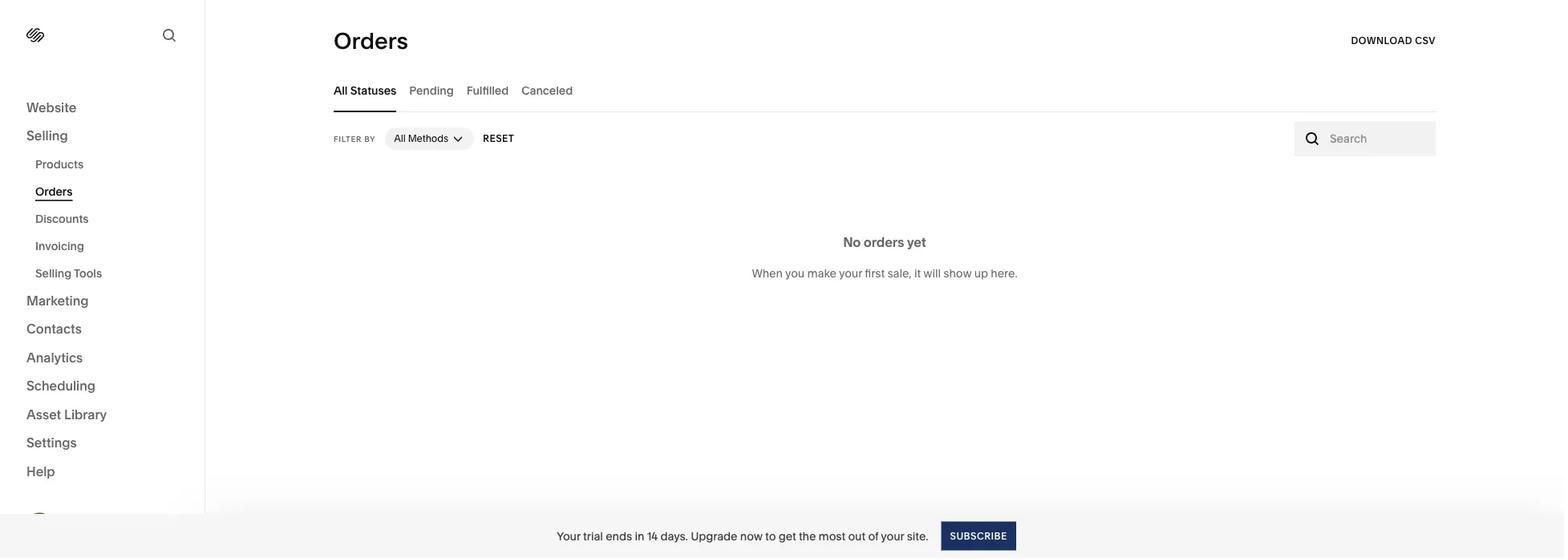 Task type: describe. For each thing, give the bounding box(es) containing it.
asset library link
[[26, 406, 178, 425]]

it
[[915, 266, 921, 280]]

fulfilled button
[[467, 68, 509, 112]]

selling link
[[26, 127, 178, 146]]

canceled button
[[522, 68, 573, 112]]

no orders yet
[[843, 235, 926, 250]]

invoicing
[[35, 239, 84, 253]]

download csv button
[[1351, 26, 1436, 55]]

products
[[35, 158, 84, 171]]

all for all statuses
[[334, 83, 348, 97]]

contacts link
[[26, 320, 178, 339]]

sale,
[[888, 266, 912, 280]]

scheduling
[[26, 378, 96, 394]]

to
[[765, 529, 776, 543]]

0 horizontal spatial orders
[[35, 185, 73, 199]]

help
[[26, 464, 55, 479]]

reset button
[[483, 124, 514, 153]]

Search field
[[1330, 130, 1427, 148]]

asset
[[26, 407, 61, 422]]

selling for selling
[[26, 128, 68, 144]]

make
[[807, 266, 837, 280]]

all methods
[[394, 133, 448, 144]]

tools
[[74, 267, 102, 280]]

your
[[557, 529, 581, 543]]

invoicing link
[[35, 233, 187, 260]]

website link
[[26, 99, 178, 118]]

selling for selling tools
[[35, 267, 72, 280]]

selling tools
[[35, 267, 102, 280]]

upgrade
[[691, 529, 738, 543]]

settings
[[26, 435, 77, 451]]

analytics
[[26, 350, 83, 365]]

out
[[848, 529, 866, 543]]

most
[[819, 529, 846, 543]]

your trial ends in 14 days. upgrade now to get the most out of your site.
[[557, 529, 929, 543]]

show
[[944, 266, 972, 280]]

trial
[[583, 529, 603, 543]]

tab list containing all statuses
[[334, 68, 1436, 112]]

by
[[364, 134, 376, 144]]

now
[[740, 529, 763, 543]]

methods
[[408, 133, 448, 144]]

marketing link
[[26, 292, 178, 311]]

pending
[[409, 83, 454, 97]]

filter
[[334, 134, 362, 144]]

download
[[1351, 35, 1413, 47]]

website
[[26, 99, 76, 115]]

fulfilled
[[467, 83, 509, 97]]

ends
[[606, 529, 632, 543]]

all statuses
[[334, 83, 396, 97]]

no
[[843, 235, 861, 250]]

statuses
[[350, 83, 396, 97]]

reset
[[483, 133, 514, 144]]

1 horizontal spatial your
[[881, 529, 904, 543]]

here.
[[991, 266, 1018, 280]]

analytics link
[[26, 349, 178, 368]]

all statuses button
[[334, 68, 396, 112]]

0 horizontal spatial your
[[839, 266, 862, 280]]

orders
[[864, 235, 905, 250]]



Task type: vqa. For each thing, say whether or not it's contained in the screenshot.
Out
yes



Task type: locate. For each thing, give the bounding box(es) containing it.
up
[[974, 266, 988, 280]]

first
[[865, 266, 885, 280]]

orders
[[334, 27, 408, 55], [35, 185, 73, 199]]

you
[[785, 266, 805, 280]]

will
[[924, 266, 941, 280]]

discounts
[[35, 212, 89, 226]]

canceled
[[522, 83, 573, 97]]

csv
[[1415, 35, 1436, 47]]

all inside "all statuses" button
[[334, 83, 348, 97]]

discounts link
[[35, 205, 187, 233]]

help link
[[26, 463, 55, 481]]

all methods button
[[384, 128, 474, 150]]

selling up marketing
[[35, 267, 72, 280]]

1 horizontal spatial all
[[394, 133, 406, 144]]

selling inside 'link'
[[35, 267, 72, 280]]

all left methods
[[394, 133, 406, 144]]

orders down products
[[35, 185, 73, 199]]

all
[[334, 83, 348, 97], [394, 133, 406, 144]]

your right of on the right bottom of page
[[881, 529, 904, 543]]

0 vertical spatial orders
[[334, 27, 408, 55]]

yet
[[907, 235, 926, 250]]

your left first
[[839, 266, 862, 280]]

all inside all methods button
[[394, 133, 406, 144]]

in
[[635, 529, 644, 543]]

orders up statuses
[[334, 27, 408, 55]]

orders link
[[35, 178, 187, 205]]

your
[[839, 266, 862, 280], [881, 529, 904, 543]]

14
[[647, 529, 658, 543]]

all left statuses
[[334, 83, 348, 97]]

contacts
[[26, 321, 82, 337]]

library
[[64, 407, 107, 422]]

products link
[[35, 151, 187, 178]]

scheduling link
[[26, 377, 178, 396]]

1 vertical spatial all
[[394, 133, 406, 144]]

the
[[799, 529, 816, 543]]

tab list
[[334, 68, 1436, 112]]

selling tools link
[[35, 260, 187, 287]]

0 vertical spatial your
[[839, 266, 862, 280]]

1 vertical spatial your
[[881, 529, 904, 543]]

asset library
[[26, 407, 107, 422]]

selling
[[26, 128, 68, 144], [35, 267, 72, 280]]

subscribe button
[[941, 522, 1016, 551]]

settings link
[[26, 434, 178, 453]]

pending button
[[409, 68, 454, 112]]

0 vertical spatial all
[[334, 83, 348, 97]]

0 horizontal spatial all
[[334, 83, 348, 97]]

when you make your first sale, it will show up here.
[[752, 266, 1018, 280]]

days.
[[661, 529, 688, 543]]

selling down 'website'
[[26, 128, 68, 144]]

get
[[779, 529, 796, 543]]

1 vertical spatial orders
[[35, 185, 73, 199]]

of
[[868, 529, 879, 543]]

1 vertical spatial selling
[[35, 267, 72, 280]]

all for all methods
[[394, 133, 406, 144]]

0 vertical spatial selling
[[26, 128, 68, 144]]

marketing
[[26, 293, 89, 308]]

site.
[[907, 529, 929, 543]]

when
[[752, 266, 783, 280]]

subscribe
[[950, 530, 1007, 542]]

filter by
[[334, 134, 376, 144]]

1 horizontal spatial orders
[[334, 27, 408, 55]]

download csv
[[1351, 35, 1436, 47]]



